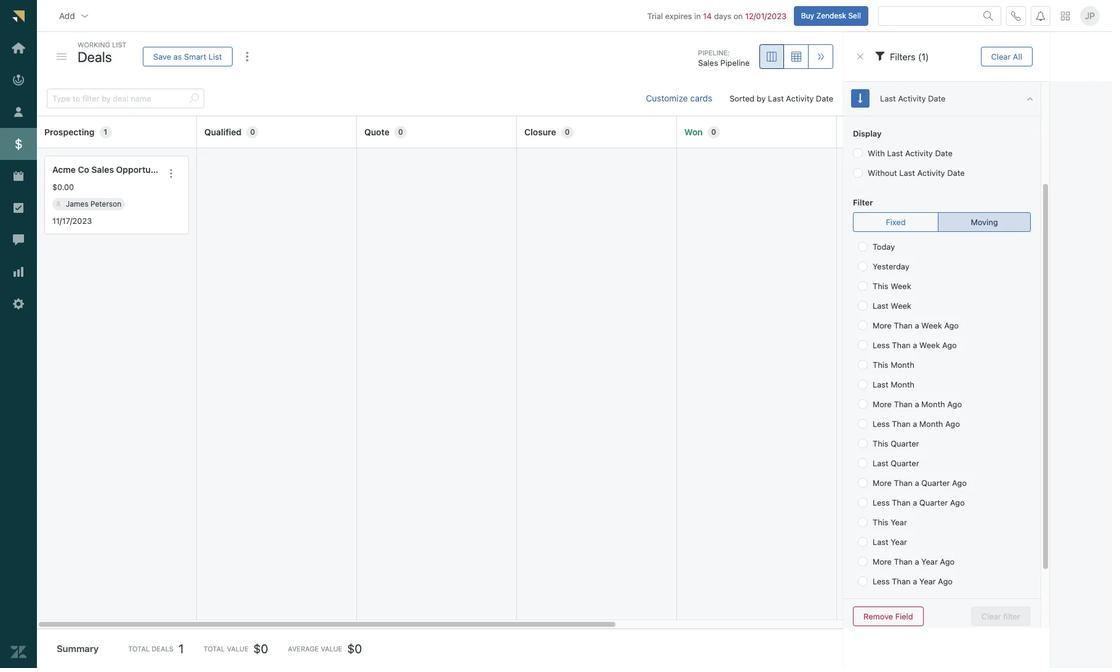 Task type: locate. For each thing, give the bounding box(es) containing it.
than for more than a quarter ago
[[894, 478, 913, 488]]

with
[[868, 148, 885, 158]]

a
[[915, 321, 920, 331], [913, 340, 918, 350], [915, 400, 920, 409], [913, 419, 918, 429], [915, 478, 920, 488], [913, 498, 918, 508], [915, 557, 920, 567], [913, 577, 918, 587]]

last down this week
[[873, 301, 889, 311]]

a up less than a year ago
[[915, 557, 920, 567]]

ago down more than a year ago
[[938, 577, 953, 587]]

$0
[[253, 642, 268, 656], [347, 642, 362, 656]]

than up 'this month' at the right
[[892, 340, 911, 350]]

3 this from the top
[[873, 439, 889, 449]]

2 less from the top
[[873, 419, 890, 429]]

search image down smart
[[189, 94, 199, 103]]

ago up less than a quarter ago
[[952, 478, 967, 488]]

fixed
[[886, 217, 906, 227]]

ago down more than a quarter ago
[[950, 498, 965, 508]]

list inside button
[[209, 51, 222, 61]]

average value $0
[[288, 642, 362, 656]]

this up last quarter
[[873, 439, 889, 449]]

list right smart
[[209, 51, 222, 61]]

0 vertical spatial search image
[[984, 11, 994, 21]]

contacts image
[[56, 202, 61, 207]]

1 horizontal spatial 1
[[178, 642, 184, 656]]

more down last month
[[873, 400, 892, 409]]

save as smart list button
[[143, 47, 232, 66]]

moving button
[[938, 212, 1031, 232]]

value inside average value $0
[[321, 645, 342, 653]]

1 left total value $0
[[178, 642, 184, 656]]

total inside total deals 1
[[128, 645, 150, 653]]

more down last quarter
[[873, 478, 892, 488]]

pipeline: sales pipeline
[[698, 48, 750, 68]]

a for more than a month ago
[[915, 400, 920, 409]]

search image left calls image
[[984, 11, 994, 21]]

1 horizontal spatial search image
[[984, 11, 994, 21]]

a down more than a month ago
[[913, 419, 918, 429]]

0 horizontal spatial sales
[[92, 164, 114, 175]]

0
[[250, 127, 255, 136], [398, 127, 403, 136], [565, 127, 570, 136], [711, 127, 716, 136]]

date left long arrow down image
[[816, 93, 834, 103]]

in
[[694, 11, 701, 21]]

less for less than a week ago
[[873, 340, 890, 350]]

ago for more than a quarter ago
[[952, 478, 967, 488]]

1 horizontal spatial $0
[[347, 642, 362, 656]]

$0 left average
[[253, 642, 268, 656]]

deals inside working list deals
[[78, 48, 112, 65]]

field
[[896, 612, 914, 621]]

list right working
[[112, 41, 127, 49]]

1 0 from the left
[[250, 127, 255, 136]]

total right summary
[[128, 645, 150, 653]]

buy zendesk sell
[[801, 11, 861, 20]]

1
[[104, 127, 107, 136], [178, 642, 184, 656]]

prospecting
[[44, 127, 94, 137]]

ago for less than a month ago
[[946, 419, 960, 429]]

this
[[873, 281, 889, 291], [873, 360, 889, 370], [873, 439, 889, 449], [873, 518, 889, 528]]

a up less than a month ago
[[915, 400, 920, 409]]

sales down "pipeline:"
[[698, 58, 718, 68]]

today
[[873, 242, 895, 252]]

total inside total value $0
[[204, 645, 225, 653]]

more than a year ago
[[873, 557, 955, 567]]

0 horizontal spatial 1
[[104, 127, 107, 136]]

clear all button
[[981, 47, 1033, 66]]

2 value from the left
[[321, 645, 342, 653]]

value
[[227, 645, 249, 653], [321, 645, 342, 653]]

1 horizontal spatial list
[[209, 51, 222, 61]]

4 this from the top
[[873, 518, 889, 528]]

year up less than a year ago
[[922, 557, 938, 567]]

customize cards
[[646, 93, 713, 103]]

2 0 from the left
[[398, 127, 403, 136]]

0 horizontal spatial list
[[112, 41, 127, 49]]

week up last week
[[891, 281, 912, 291]]

than up less than a year ago
[[894, 557, 913, 567]]

1 vertical spatial 1
[[178, 642, 184, 656]]

last down with last activity date
[[900, 168, 915, 178]]

less for less than a year ago
[[873, 577, 890, 587]]

1 this from the top
[[873, 281, 889, 291]]

month up less than a month ago
[[922, 400, 946, 409]]

0 horizontal spatial value
[[227, 645, 249, 653]]

14
[[703, 11, 712, 21]]

0 vertical spatial list
[[112, 41, 127, 49]]

less up the this year
[[873, 498, 890, 508]]

0 for qualified
[[250, 127, 255, 136]]

year
[[891, 518, 907, 528], [891, 537, 908, 547], [922, 557, 938, 567], [920, 577, 936, 587]]

1 horizontal spatial value
[[321, 645, 342, 653]]

1 value from the left
[[227, 645, 249, 653]]

1 total from the left
[[128, 645, 150, 653]]

value inside total value $0
[[227, 645, 249, 653]]

than down more than a year ago
[[892, 577, 911, 587]]

more down last year
[[873, 557, 892, 567]]

1 vertical spatial search image
[[189, 94, 199, 103]]

0 vertical spatial deals
[[78, 48, 112, 65]]

4 less from the top
[[873, 577, 890, 587]]

a up less than a quarter ago
[[915, 478, 920, 488]]

sales right co in the top left of the page
[[92, 164, 114, 175]]

calls image
[[1011, 11, 1021, 21]]

activity down with last activity date
[[918, 168, 945, 178]]

a for more than a year ago
[[915, 557, 920, 567]]

less than a year ago
[[873, 577, 953, 587]]

pipeline
[[721, 58, 750, 68]]

2 total from the left
[[204, 645, 225, 653]]

less up 'remove'
[[873, 577, 890, 587]]

0 horizontal spatial search image
[[189, 94, 199, 103]]

1 vertical spatial list
[[209, 51, 222, 61]]

by
[[757, 93, 766, 103]]

1 vertical spatial deals
[[152, 645, 174, 653]]

date down (1) at the top of page
[[928, 93, 946, 103]]

1 down type to filter by deal name field
[[104, 127, 107, 136]]

date up without last activity date
[[936, 148, 953, 158]]

0 horizontal spatial deals
[[78, 48, 112, 65]]

0 right the won on the top of page
[[711, 127, 716, 136]]

this up last month
[[873, 360, 889, 370]]

peterson
[[91, 199, 121, 208]]

search image
[[984, 11, 994, 21], [189, 94, 199, 103]]

$0 right average
[[347, 642, 362, 656]]

2 more from the top
[[873, 400, 892, 409]]

0 for closure
[[565, 127, 570, 136]]

last year
[[873, 537, 908, 547]]

3 0 from the left
[[565, 127, 570, 136]]

0 right qualified
[[250, 127, 255, 136]]

less for less than a month ago
[[873, 419, 890, 429]]

last
[[880, 93, 896, 103], [768, 93, 784, 103], [887, 148, 903, 158], [900, 168, 915, 178], [873, 301, 889, 311], [873, 380, 889, 390], [873, 459, 889, 468], [873, 537, 889, 547]]

sorted
[[730, 93, 755, 103]]

zendesk image
[[10, 645, 26, 661]]

0 vertical spatial 1
[[104, 127, 107, 136]]

1 horizontal spatial deals
[[152, 645, 174, 653]]

a up less than a week ago
[[915, 321, 920, 331]]

4 more from the top
[[873, 557, 892, 567]]

ago up less than a year ago
[[940, 557, 955, 567]]

1 less from the top
[[873, 340, 890, 350]]

activity right by
[[786, 93, 814, 103]]

last down the this year
[[873, 537, 889, 547]]

total right total deals 1
[[204, 645, 225, 653]]

less
[[873, 340, 890, 350], [873, 419, 890, 429], [873, 498, 890, 508], [873, 577, 890, 587]]

0 vertical spatial sales
[[698, 58, 718, 68]]

activity down filters (1)
[[898, 93, 926, 103]]

less up the this quarter
[[873, 419, 890, 429]]

ago
[[945, 321, 959, 331], [943, 340, 957, 350], [948, 400, 962, 409], [946, 419, 960, 429], [952, 478, 967, 488], [950, 498, 965, 508], [940, 557, 955, 567], [938, 577, 953, 587]]

than down last quarter
[[894, 478, 913, 488]]

a for less than a month ago
[[913, 419, 918, 429]]

1 horizontal spatial total
[[204, 645, 225, 653]]

sales
[[698, 58, 718, 68], [92, 164, 114, 175]]

more for more than a week ago
[[873, 321, 892, 331]]

0 right 'closure'
[[565, 127, 570, 136]]

this for this year
[[873, 518, 889, 528]]

than for more than a month ago
[[894, 400, 913, 409]]

12/01/2023
[[745, 11, 787, 21]]

buy zendesk sell button
[[794, 6, 869, 26]]

a down more than a quarter ago
[[913, 498, 918, 508]]

than up the this year
[[892, 498, 911, 508]]

ago for more than a week ago
[[945, 321, 959, 331]]

than down last month
[[894, 400, 913, 409]]

less up 'this month' at the right
[[873, 340, 890, 350]]

a down more than a week ago
[[913, 340, 918, 350]]

ago down more than a week ago
[[943, 340, 957, 350]]

1 vertical spatial sales
[[92, 164, 114, 175]]

month
[[891, 360, 915, 370], [891, 380, 915, 390], [922, 400, 946, 409], [920, 419, 944, 429]]

3 more from the top
[[873, 478, 892, 488]]

deals
[[78, 48, 112, 65], [152, 645, 174, 653]]

1 $0 from the left
[[253, 642, 268, 656]]

without
[[868, 168, 897, 178]]

total for 1
[[128, 645, 150, 653]]

than up the this quarter
[[892, 419, 911, 429]]

0 horizontal spatial $0
[[253, 642, 268, 656]]

this for this quarter
[[873, 439, 889, 449]]

week
[[891, 281, 912, 291], [891, 301, 912, 311], [922, 321, 942, 331], [920, 340, 940, 350]]

2 $0 from the left
[[347, 642, 362, 656]]

1 horizontal spatial sales
[[698, 58, 718, 68]]

week up less than a week ago
[[922, 321, 942, 331]]

ago up less than a week ago
[[945, 321, 959, 331]]

ago down more than a month ago
[[946, 419, 960, 429]]

more for more than a quarter ago
[[873, 478, 892, 488]]

0 for won
[[711, 127, 716, 136]]

long arrow down image
[[859, 93, 863, 104]]

than down last week
[[894, 321, 913, 331]]

0 right quote
[[398, 127, 403, 136]]

save
[[153, 51, 171, 61]]

overflow vertical fill image
[[242, 52, 252, 62]]

zendesk
[[817, 11, 846, 20]]

week down this week
[[891, 301, 912, 311]]

last month
[[873, 380, 915, 390]]

this down yesterday at the right of the page
[[873, 281, 889, 291]]

list
[[112, 41, 127, 49], [209, 51, 222, 61]]

more for more than a month ago
[[873, 400, 892, 409]]

2 this from the top
[[873, 360, 889, 370]]

ago up less than a month ago
[[948, 400, 962, 409]]

date
[[928, 93, 946, 103], [816, 93, 834, 103], [936, 148, 953, 158], [948, 168, 965, 178]]

0 horizontal spatial total
[[128, 645, 150, 653]]

add button
[[49, 3, 100, 28]]

a down more than a year ago
[[913, 577, 918, 587]]

total
[[128, 645, 150, 653], [204, 645, 225, 653]]

ago for less than a week ago
[[943, 340, 957, 350]]

days
[[714, 11, 732, 21]]

this up last year
[[873, 518, 889, 528]]

more down last week
[[873, 321, 892, 331]]

as
[[173, 51, 182, 61]]

$0 for total value $0
[[253, 642, 268, 656]]

customize cards button
[[636, 86, 722, 111]]

clear all
[[992, 51, 1023, 61]]

3 less from the top
[[873, 498, 890, 508]]

4 0 from the left
[[711, 127, 716, 136]]

year down more than a year ago
[[920, 577, 936, 587]]

1 more from the top
[[873, 321, 892, 331]]

pipeline:
[[698, 48, 730, 56]]

a for less than a year ago
[[913, 577, 918, 587]]



Task type: describe. For each thing, give the bounding box(es) containing it.
value for total value $0
[[227, 645, 249, 653]]

quarter up last quarter
[[891, 439, 920, 449]]

total deals 1
[[128, 642, 184, 656]]

this month
[[873, 360, 915, 370]]

$0 for average value $0
[[347, 642, 362, 656]]

opportunity
[[116, 164, 166, 175]]

quote
[[364, 127, 390, 137]]

this for this week
[[873, 281, 889, 291]]

than for less than a quarter ago
[[892, 498, 911, 508]]

a for less than a week ago
[[913, 340, 918, 350]]

year down the this year
[[891, 537, 908, 547]]

less than a quarter ago
[[873, 498, 965, 508]]

save as smart list
[[153, 51, 222, 61]]

chevron down image
[[80, 11, 90, 21]]

sell
[[849, 11, 861, 20]]

remove field button
[[853, 607, 924, 627]]

year up last year
[[891, 518, 907, 528]]

week down more than a week ago
[[920, 340, 940, 350]]

more than a week ago
[[873, 321, 959, 331]]

add
[[59, 10, 75, 21]]

working list deals
[[78, 41, 127, 65]]

acme co sales opportunity
[[52, 164, 166, 175]]

won
[[685, 127, 703, 137]]

acme co sales opportunity link
[[52, 164, 166, 177]]

this week
[[873, 281, 912, 291]]

a for more than a quarter ago
[[915, 478, 920, 488]]

list inside working list deals
[[112, 41, 127, 49]]

deals inside total deals 1
[[152, 645, 174, 653]]

filters
[[890, 51, 916, 62]]

$0.00
[[52, 182, 74, 192]]

moving
[[971, 217, 998, 227]]

than for less than a month ago
[[892, 419, 911, 429]]

last activity date
[[880, 93, 946, 103]]

acme
[[52, 164, 76, 175]]

bell image
[[1036, 11, 1046, 21]]

closure
[[524, 127, 556, 137]]

angle up image
[[1027, 93, 1034, 104]]

handler image
[[57, 54, 66, 60]]

than for more than a year ago
[[894, 557, 913, 567]]

fixed button
[[853, 212, 939, 232]]

james peterson
[[66, 199, 121, 208]]

ago for less than a year ago
[[938, 577, 953, 587]]

customize
[[646, 93, 688, 103]]

month down more than a month ago
[[920, 419, 944, 429]]

buy
[[801, 11, 814, 20]]

than for more than a week ago
[[894, 321, 913, 331]]

display
[[853, 129, 882, 139]]

yesterday
[[873, 262, 910, 271]]

james
[[66, 199, 88, 208]]

last down the this quarter
[[873, 459, 889, 468]]

on
[[734, 11, 743, 21]]

quarter up less than a quarter ago
[[922, 478, 950, 488]]

Type to filter by deal name field
[[52, 89, 184, 108]]

without last activity date
[[868, 168, 965, 178]]

clear
[[992, 51, 1011, 61]]

working
[[78, 41, 110, 49]]

filter
[[853, 198, 873, 207]]

with last activity date
[[868, 148, 953, 158]]

total for $0
[[204, 645, 225, 653]]

filter fill image
[[876, 51, 885, 61]]

trial expires in 14 days on 12/01/2023
[[647, 11, 787, 21]]

than for less than a week ago
[[892, 340, 911, 350]]

expires
[[665, 11, 692, 21]]

less for less than a quarter ago
[[873, 498, 890, 508]]

ago for more than a year ago
[[940, 557, 955, 567]]

jp
[[1085, 10, 1095, 21]]

date down with last activity date
[[948, 168, 965, 178]]

co
[[78, 164, 89, 175]]

smart
[[184, 51, 206, 61]]

0 for quote
[[398, 127, 403, 136]]

cancel image
[[856, 52, 866, 62]]

trial
[[647, 11, 663, 21]]

this for this month
[[873, 360, 889, 370]]

this year
[[873, 518, 907, 528]]

last right long arrow down image
[[880, 93, 896, 103]]

average
[[288, 645, 319, 653]]

11/17/2023
[[52, 216, 92, 226]]

last week
[[873, 301, 912, 311]]

summary
[[57, 644, 99, 655]]

sorted by last activity date
[[730, 93, 834, 103]]

more than a month ago
[[873, 400, 962, 409]]

cards
[[690, 93, 713, 103]]

total value $0
[[204, 642, 268, 656]]

filters (1)
[[890, 51, 929, 62]]

more for more than a year ago
[[873, 557, 892, 567]]

less than a month ago
[[873, 419, 960, 429]]

quarter down the this quarter
[[891, 459, 920, 468]]

value for average value $0
[[321, 645, 342, 653]]

less than a week ago
[[873, 340, 957, 350]]

last right by
[[768, 93, 784, 103]]

ago for more than a month ago
[[948, 400, 962, 409]]

remove field
[[864, 612, 914, 621]]

all
[[1013, 51, 1023, 61]]

activity up without last activity date
[[906, 148, 933, 158]]

than for less than a year ago
[[892, 577, 911, 587]]

last right with
[[887, 148, 903, 158]]

month down 'this month' at the right
[[891, 380, 915, 390]]

this quarter
[[873, 439, 920, 449]]

zendesk products image
[[1061, 11, 1070, 20]]

last down 'this month' at the right
[[873, 380, 889, 390]]

jp button
[[1080, 6, 1100, 26]]

a for more than a week ago
[[915, 321, 920, 331]]

ago for less than a quarter ago
[[950, 498, 965, 508]]

last quarter
[[873, 459, 920, 468]]

remove
[[864, 612, 894, 621]]

qualified
[[204, 127, 242, 137]]

quarter down more than a quarter ago
[[920, 498, 948, 508]]

(1)
[[918, 51, 929, 62]]

sales inside pipeline: sales pipeline
[[698, 58, 718, 68]]

month up last month
[[891, 360, 915, 370]]

more than a quarter ago
[[873, 478, 967, 488]]

a for less than a quarter ago
[[913, 498, 918, 508]]



Task type: vqa. For each thing, say whether or not it's contained in the screenshot.
tab
no



